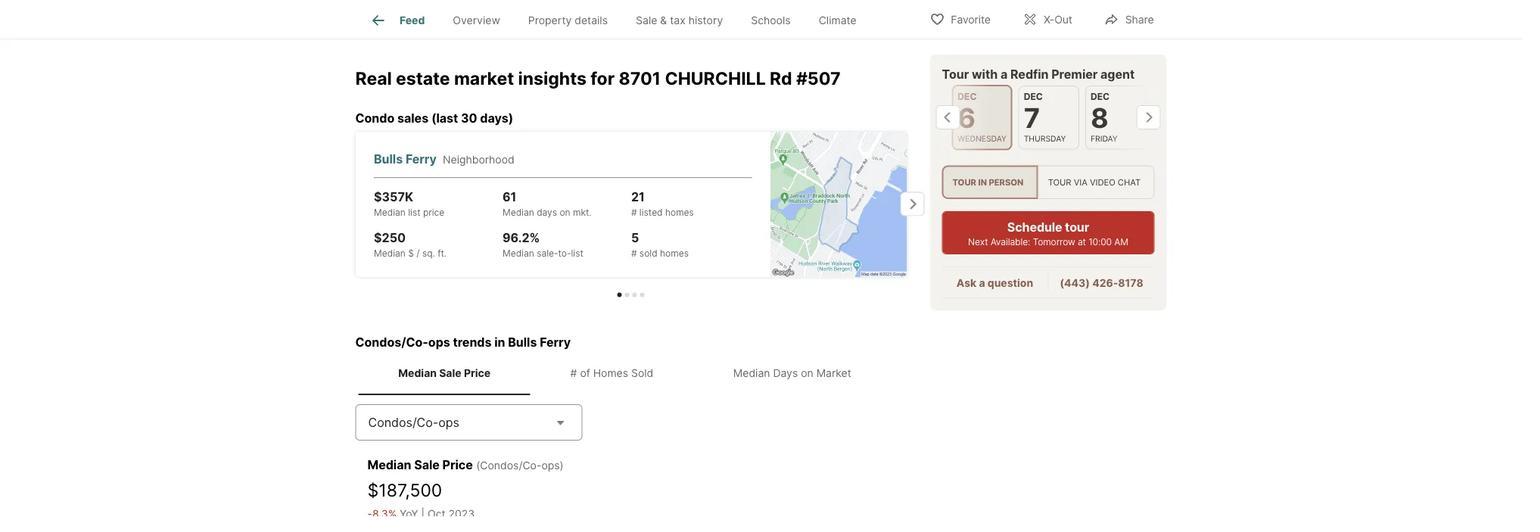 Task type: vqa. For each thing, say whether or not it's contained in the screenshot.
JUMBO,
no



Task type: describe. For each thing, give the bounding box(es) containing it.
question
[[988, 277, 1034, 289]]

chat
[[1118, 177, 1141, 187]]

sale & tax history tab
[[622, 2, 737, 39]]

$250 median $ / sq. ft.
[[374, 230, 446, 259]]

ft.
[[437, 248, 446, 259]]

wednesday
[[958, 134, 1007, 143]]

previous image
[[936, 105, 960, 130]]

21 # listed homes
[[631, 189, 694, 218]]

ops)
[[542, 459, 564, 472]]

estate
[[396, 68, 450, 90]]

with
[[972, 67, 998, 81]]

feed link
[[370, 11, 425, 30]]

trends
[[453, 335, 492, 350]]

overview tab
[[439, 2, 514, 39]]

sale-
[[537, 248, 558, 259]]

ask
[[957, 277, 977, 289]]

median days on market tab
[[694, 355, 892, 393]]

(443) 426-8178
[[1060, 277, 1144, 289]]

sale inside "tab"
[[636, 14, 658, 27]]

dec 7 thursday
[[1024, 91, 1066, 143]]

feed
[[400, 14, 425, 27]]

30
[[461, 111, 477, 126]]

via
[[1074, 177, 1088, 187]]

7
[[1024, 101, 1040, 134]]

tour for tour in person
[[953, 177, 977, 187]]

/
[[416, 248, 419, 259]]

slide 3 dot image
[[633, 293, 637, 298]]

(443)
[[1060, 277, 1090, 289]]

dec 8 friday
[[1091, 91, 1118, 143]]

dec for 7
[[1024, 91, 1043, 102]]

next
[[969, 236, 988, 247]]

condos/co- for condos/co-ops trends in bulls ferry
[[355, 335, 428, 350]]

&
[[660, 14, 667, 27]]

homes
[[593, 367, 629, 380]]

history
[[689, 14, 723, 27]]

bulls inside carousel group
[[374, 151, 403, 166]]

property details tab
[[514, 2, 622, 39]]

neighborhood
[[443, 153, 514, 166]]

$
[[408, 248, 414, 259]]

favorite
[[951, 13, 991, 26]]

median sale price (condos/co-ops) $187,500
[[368, 458, 564, 501]]

6
[[958, 101, 976, 134]]

out
[[1055, 13, 1073, 26]]

list box containing tour in person
[[942, 165, 1155, 199]]

overview
[[453, 14, 500, 27]]

slide 2 dot image
[[625, 293, 630, 298]]

condo
[[355, 111, 395, 126]]

# of homes sold tab
[[531, 355, 694, 393]]

for
[[591, 68, 615, 90]]

at
[[1078, 236, 1086, 247]]

property details
[[528, 14, 608, 27]]

next image inside carousel group
[[901, 192, 925, 217]]

schools
[[751, 14, 791, 27]]

sales
[[398, 111, 429, 126]]

homes for 5
[[660, 248, 689, 259]]

price for median sale price
[[464, 367, 491, 380]]

sold
[[631, 367, 654, 380]]

list inside '$357k median list price'
[[408, 207, 420, 218]]

schedule tour next available: tomorrow at 10:00 am
[[969, 220, 1129, 247]]

bulls ferry link
[[374, 150, 443, 168]]

days)
[[480, 111, 514, 126]]

slide 1 dot image
[[617, 293, 622, 298]]

real
[[355, 68, 392, 90]]

homes for 21
[[665, 207, 694, 218]]

median inside the 96.2% median sale-to-list
[[502, 248, 534, 259]]

listed
[[639, 207, 663, 218]]

8178
[[1119, 277, 1144, 289]]

to-
[[558, 248, 571, 259]]

10:00
[[1089, 236, 1112, 247]]

condo sales (last 30 days)
[[355, 111, 514, 126]]

bulls ferry neighborhood
[[374, 151, 514, 166]]

ask a question
[[957, 277, 1034, 289]]

# for 5
[[631, 248, 637, 259]]

tab list containing feed
[[355, 0, 883, 39]]

rd
[[770, 68, 792, 90]]

market
[[817, 367, 852, 380]]

dec for 8
[[1091, 91, 1110, 102]]

video
[[1090, 177, 1116, 187]]

carousel group
[[349, 128, 925, 298]]

(condos/co-
[[476, 459, 542, 472]]

condos/co-ops trends in bulls ferry
[[355, 335, 571, 350]]

tour for tour via video chat
[[1048, 177, 1072, 187]]

$357k median list price
[[374, 189, 444, 218]]

on inside median days on market 'tab'
[[801, 367, 814, 380]]

tour in person
[[953, 177, 1024, 187]]

sale for median sale price (condos/co-ops) $187,500
[[414, 458, 440, 472]]

426-
[[1093, 277, 1119, 289]]

of
[[580, 367, 590, 380]]

#507
[[796, 68, 841, 90]]

8
[[1091, 101, 1109, 134]]

$250
[[374, 230, 405, 245]]

climate tab
[[805, 2, 871, 39]]

median inside median sale price (condos/co-ops) $187,500
[[368, 458, 411, 472]]

details
[[575, 14, 608, 27]]

0 vertical spatial next image
[[1137, 105, 1161, 130]]

climate
[[819, 14, 857, 27]]

median inside 'tab'
[[734, 367, 770, 380]]

median inside the $250 median $ / sq. ft.
[[374, 248, 405, 259]]

ops for condos/co-ops
[[439, 415, 459, 430]]

median inside 61 median days on mkt.
[[502, 207, 534, 218]]

churchill
[[665, 68, 766, 90]]



Task type: locate. For each thing, give the bounding box(es) containing it.
#
[[631, 207, 637, 218], [631, 248, 637, 259], [571, 367, 577, 380]]

tour via video chat
[[1048, 177, 1141, 187]]

homes right the listed
[[665, 207, 694, 218]]

0 horizontal spatial a
[[979, 277, 986, 289]]

median days on market
[[734, 367, 852, 380]]

bulls up the $357k
[[374, 151, 403, 166]]

tour
[[1065, 220, 1090, 235]]

condos/co- down median sale price tab on the left bottom
[[368, 415, 439, 430]]

1 vertical spatial price
[[443, 458, 473, 472]]

# left of
[[571, 367, 577, 380]]

96.2%
[[502, 230, 540, 245]]

tax
[[670, 14, 686, 27]]

2 vertical spatial #
[[571, 367, 577, 380]]

sq.
[[422, 248, 435, 259]]

# inside 5 # sold homes
[[631, 248, 637, 259]]

0 vertical spatial list
[[408, 207, 420, 218]]

(443) 426-8178 link
[[1060, 277, 1144, 289]]

price for median sale price (condos/co-ops) $187,500
[[443, 458, 473, 472]]

x-out button
[[1010, 3, 1086, 34]]

1 horizontal spatial list
[[571, 248, 583, 259]]

2 tab list from the top
[[355, 352, 907, 396]]

1 horizontal spatial a
[[1001, 67, 1008, 81]]

1 horizontal spatial on
[[801, 367, 814, 380]]

$187,500
[[368, 480, 442, 501]]

dec 6 wednesday
[[958, 91, 1007, 143]]

a right the with
[[1001, 67, 1008, 81]]

0 vertical spatial bulls
[[374, 151, 403, 166]]

1 vertical spatial condos/co-
[[368, 415, 439, 430]]

0 horizontal spatial next image
[[901, 192, 925, 217]]

median sale price tab
[[359, 355, 531, 393]]

sale
[[636, 14, 658, 27], [439, 367, 462, 380], [414, 458, 440, 472]]

0 horizontal spatial list
[[408, 207, 420, 218]]

tour left via
[[1048, 177, 1072, 187]]

0 vertical spatial #
[[631, 207, 637, 218]]

ferry down sales in the left of the page
[[405, 151, 436, 166]]

homes inside the 21 # listed homes
[[665, 207, 694, 218]]

0 vertical spatial ferry
[[405, 151, 436, 166]]

homes inside 5 # sold homes
[[660, 248, 689, 259]]

list inside the 96.2% median sale-to-list
[[571, 248, 583, 259]]

tour left the with
[[942, 67, 969, 81]]

available:
[[991, 236, 1031, 247]]

tour left person
[[953, 177, 977, 187]]

1 tab list from the top
[[355, 0, 883, 39]]

sale for median sale price
[[439, 367, 462, 380]]

0 horizontal spatial bulls
[[374, 151, 403, 166]]

price inside median sale price (condos/co-ops) $187,500
[[443, 458, 473, 472]]

median left days at the bottom right
[[734, 367, 770, 380]]

1 horizontal spatial bulls
[[508, 335, 537, 350]]

median inside tab
[[398, 367, 437, 380]]

list right sale-
[[571, 248, 583, 259]]

price inside tab
[[464, 367, 491, 380]]

1 vertical spatial tab list
[[355, 352, 907, 396]]

61
[[502, 189, 516, 204]]

dec down redfin
[[1024, 91, 1043, 102]]

1 horizontal spatial next image
[[1137, 105, 1161, 130]]

slide 4 dot image
[[640, 293, 645, 298]]

0 vertical spatial tab list
[[355, 0, 883, 39]]

sale & tax history
[[636, 14, 723, 27]]

on right days at the bottom right
[[801, 367, 814, 380]]

0 horizontal spatial dec
[[958, 91, 977, 102]]

# inside # of homes sold tab
[[571, 367, 577, 380]]

median down 61
[[502, 207, 534, 218]]

None button
[[952, 85, 1012, 150], [1019, 86, 1079, 149], [1085, 86, 1146, 149], [952, 85, 1012, 150], [1019, 86, 1079, 149], [1085, 86, 1146, 149]]

median down the $250
[[374, 248, 405, 259]]

real estate market insights for 8701 churchill rd #507
[[355, 68, 841, 90]]

condos/co- for condos/co-ops
[[368, 415, 439, 430]]

days
[[537, 207, 557, 218]]

homes
[[665, 207, 694, 218], [660, 248, 689, 259]]

sold
[[639, 248, 657, 259]]

homes right sold
[[660, 248, 689, 259]]

ask a question link
[[957, 277, 1034, 289]]

in
[[979, 177, 987, 187], [495, 335, 505, 350]]

5 # sold homes
[[631, 230, 689, 259]]

price left (condos/co-
[[443, 458, 473, 472]]

tab list containing median sale price
[[355, 352, 907, 396]]

sale up $187,500
[[414, 458, 440, 472]]

dec for 6
[[958, 91, 977, 102]]

0 horizontal spatial on
[[560, 207, 570, 218]]

3 dec from the left
[[1091, 91, 1110, 102]]

1 vertical spatial bulls
[[508, 335, 537, 350]]

dec up previous "icon"
[[958, 91, 977, 102]]

share
[[1126, 13, 1154, 26]]

1 horizontal spatial dec
[[1024, 91, 1043, 102]]

0 vertical spatial a
[[1001, 67, 1008, 81]]

in right trends
[[495, 335, 505, 350]]

thursday
[[1024, 134, 1066, 143]]

ops
[[428, 335, 450, 350], [439, 415, 459, 430]]

bulls right trends
[[508, 335, 537, 350]]

1 vertical spatial on
[[801, 367, 814, 380]]

2 vertical spatial sale
[[414, 458, 440, 472]]

0 vertical spatial price
[[464, 367, 491, 380]]

1 vertical spatial ops
[[439, 415, 459, 430]]

price
[[464, 367, 491, 380], [443, 458, 473, 472]]

ops for condos/co-ops trends in bulls ferry
[[428, 335, 450, 350]]

# down 21
[[631, 207, 637, 218]]

0 vertical spatial homes
[[665, 207, 694, 218]]

tour with a redfin premier agent
[[942, 67, 1135, 81]]

median down 96.2%
[[502, 248, 534, 259]]

median up $187,500
[[368, 458, 411, 472]]

1 vertical spatial homes
[[660, 248, 689, 259]]

median
[[374, 207, 405, 218], [502, 207, 534, 218], [374, 248, 405, 259], [502, 248, 534, 259], [398, 367, 437, 380], [734, 367, 770, 380], [368, 458, 411, 472]]

21
[[631, 189, 645, 204]]

list
[[408, 207, 420, 218], [571, 248, 583, 259]]

x-
[[1044, 13, 1055, 26]]

ferry inside carousel group
[[405, 151, 436, 166]]

1 vertical spatial ferry
[[540, 335, 571, 350]]

1 horizontal spatial in
[[979, 177, 987, 187]]

dec inside the dec 6 wednesday
[[958, 91, 977, 102]]

96.2% median sale-to-list
[[502, 230, 583, 259]]

0 vertical spatial condos/co-
[[355, 335, 428, 350]]

tour for tour with a redfin premier agent
[[942, 67, 969, 81]]

price down trends
[[464, 367, 491, 380]]

0 vertical spatial in
[[979, 177, 987, 187]]

friday
[[1091, 134, 1118, 143]]

1 vertical spatial list
[[571, 248, 583, 259]]

price
[[423, 207, 444, 218]]

share button
[[1092, 3, 1167, 34]]

am
[[1115, 236, 1129, 247]]

tomorrow
[[1033, 236, 1076, 247]]

61 median days on mkt.
[[502, 189, 591, 218]]

in left person
[[979, 177, 987, 187]]

0 horizontal spatial in
[[495, 335, 505, 350]]

1 vertical spatial a
[[979, 277, 986, 289]]

5
[[631, 230, 639, 245]]

sale down condos/co-ops trends in bulls ferry
[[439, 367, 462, 380]]

premier
[[1052, 67, 1098, 81]]

dec inside dec 7 thursday
[[1024, 91, 1043, 102]]

ferry up # of homes sold on the left bottom
[[540, 335, 571, 350]]

1 vertical spatial next image
[[901, 192, 925, 217]]

list left price
[[408, 207, 420, 218]]

condos/co-
[[355, 335, 428, 350], [368, 415, 439, 430]]

on inside 61 median days on mkt.
[[560, 207, 570, 218]]

median inside '$357k median list price'
[[374, 207, 405, 218]]

0 vertical spatial ops
[[428, 335, 450, 350]]

agent
[[1101, 67, 1135, 81]]

2 dec from the left
[[1024, 91, 1043, 102]]

1 vertical spatial sale
[[439, 367, 462, 380]]

# inside the 21 # listed homes
[[631, 207, 637, 218]]

0 vertical spatial sale
[[636, 14, 658, 27]]

list box
[[942, 165, 1155, 199]]

mkt.
[[573, 207, 591, 218]]

median down the $357k
[[374, 207, 405, 218]]

a right ask
[[979, 277, 986, 289]]

sale left &
[[636, 14, 658, 27]]

on
[[560, 207, 570, 218], [801, 367, 814, 380]]

image image
[[770, 132, 907, 277]]

x-out
[[1044, 13, 1073, 26]]

8701
[[619, 68, 661, 90]]

a
[[1001, 67, 1008, 81], [979, 277, 986, 289]]

market
[[454, 68, 514, 90]]

schools tab
[[737, 2, 805, 39]]

median sale price
[[398, 367, 491, 380]]

days
[[773, 367, 798, 380]]

# left sold
[[631, 248, 637, 259]]

insights
[[518, 68, 587, 90]]

ops down median sale price tab on the left bottom
[[439, 415, 459, 430]]

sale inside tab
[[439, 367, 462, 380]]

person
[[989, 177, 1024, 187]]

(last
[[432, 111, 458, 126]]

condos/co- up median sale price
[[355, 335, 428, 350]]

$357k
[[374, 189, 413, 204]]

1 vertical spatial #
[[631, 248, 637, 259]]

0 horizontal spatial ferry
[[405, 151, 436, 166]]

property
[[528, 14, 572, 27]]

sale inside median sale price (condos/co-ops) $187,500
[[414, 458, 440, 472]]

1 dec from the left
[[958, 91, 977, 102]]

favorite button
[[917, 3, 1004, 34]]

redfin
[[1011, 67, 1049, 81]]

# for 21
[[631, 207, 637, 218]]

on left mkt.
[[560, 207, 570, 218]]

0 vertical spatial on
[[560, 207, 570, 218]]

1 vertical spatial in
[[495, 335, 505, 350]]

median up condos/co-ops
[[398, 367, 437, 380]]

dec down agent
[[1091, 91, 1110, 102]]

ops up median sale price
[[428, 335, 450, 350]]

schedule
[[1008, 220, 1063, 235]]

dec inside dec 8 friday
[[1091, 91, 1110, 102]]

1 horizontal spatial ferry
[[540, 335, 571, 350]]

2 horizontal spatial dec
[[1091, 91, 1110, 102]]

next image
[[1137, 105, 1161, 130], [901, 192, 925, 217]]

tab list
[[355, 0, 883, 39], [355, 352, 907, 396]]

tour
[[942, 67, 969, 81], [953, 177, 977, 187], [1048, 177, 1072, 187]]



